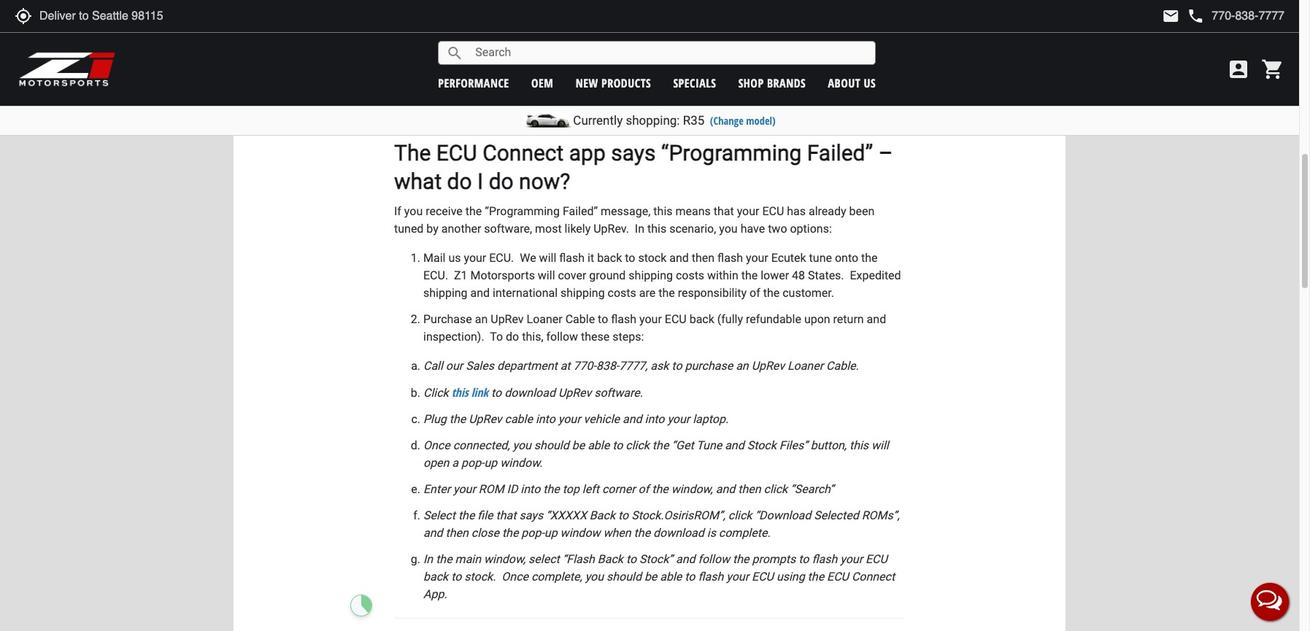 Task type: vqa. For each thing, say whether or not it's contained in the screenshot.
1st & from the bottom
no



Task type: describe. For each thing, give the bounding box(es) containing it.
faq!
[[470, 93, 494, 106]]

and up is
[[716, 482, 735, 496]]

you right scenario,
[[719, 222, 738, 236]]

your right the us
[[464, 251, 486, 265]]

have
[[394, 11, 421, 25]]

seeking
[[517, 11, 557, 25]]

about
[[828, 75, 861, 91]]

vehicle
[[584, 412, 620, 426]]

purchase inside the have you bought or are seeking to purchase a z1 ecutek tune? do you have questions about the process? you're in the right place!
[[573, 11, 621, 25]]

another
[[441, 222, 481, 236]]

this inside the once connected, you should be able to click the "get tune and stock files" button, this will open a pop-up window.
[[850, 439, 869, 452]]

able inside the once connected, you should be able to click the "get tune and stock files" button, this will open a pop-up window.
[[588, 439, 610, 452]]

id
[[507, 482, 518, 496]]

back inside purchase an uprev loaner cable to flash your ecu back (fully refundable upon return and inspection).  to do this, follow these steps:
[[690, 312, 714, 326]]

uprev inside purchase an uprev loaner cable to flash your ecu back (fully refundable upon return and inspection).  to do this, follow these steps:
[[491, 312, 524, 326]]

rom
[[479, 482, 504, 496]]

ecu inside purchase an uprev loaner cable to flash your ecu back (fully refundable upon return and inspection).  to do this, follow these steps:
[[665, 312, 687, 326]]

to up using
[[799, 552, 809, 566]]

within
[[707, 268, 739, 282]]

do left i
[[447, 168, 472, 194]]

Search search field
[[464, 42, 875, 64]]

7777,
[[619, 359, 648, 373]]

files"
[[779, 439, 808, 452]]

button,
[[811, 439, 847, 452]]

expand
[[407, 93, 445, 106]]

to down select the file that says "xxxxx back to stock.osirisrom", click "download selected roms", and then close the pop-up window when the download is complete.
[[685, 570, 695, 584]]

software,
[[484, 222, 532, 236]]

up inside the once connected, you should be able to click the "get tune and stock files" button, this will open a pop-up window.
[[484, 456, 497, 470]]

and inside the once connected, you should be able to click the "get tune and stock files" button, this will open a pop-up window.
[[725, 439, 744, 452]]

refundable
[[746, 312, 801, 326]]

uprev up connected,
[[469, 412, 502, 426]]

2 we from the left
[[781, 75, 796, 89]]

uprev down refundable on the right of the page
[[752, 359, 785, 373]]

purchase
[[423, 312, 472, 326]]

says for that
[[519, 509, 543, 522]]

plug
[[423, 412, 447, 426]]

by
[[427, 222, 439, 236]]

about us
[[828, 75, 876, 91]]

this up stock at the top of page
[[647, 222, 667, 236]]

1 vertical spatial click
[[764, 482, 788, 496]]

select the file that says "xxxxx back to stock.osirisrom", click "download selected roms", and then close the pop-up window when the download is complete.
[[423, 509, 900, 540]]

app
[[569, 140, 606, 166]]

flash inside purchase an uprev loaner cable to flash your ecu back (fully refundable upon return and inspection).  to do this, follow these steps:
[[611, 312, 637, 326]]

currently
[[573, 113, 623, 128]]

of inside here we've compiled some of the most common questions our calibration team receives about the tuning process. bear in mind that as time passes, we refine the process so we will always continue to expand this faq!
[[536, 58, 547, 71]]

time
[[583, 75, 606, 89]]

an inside purchase an uprev loaner cable to flash your ecu back (fully refundable upon return and inspection).  to do this, follow these steps:
[[475, 312, 488, 326]]

enter
[[423, 482, 450, 496]]

top
[[563, 482, 579, 496]]

flash up cover
[[559, 251, 585, 265]]

48
[[792, 268, 805, 282]]

place!
[[537, 28, 568, 42]]

then inside select the file that says "xxxxx back to stock.osirisrom", click "download selected roms", and then close the pop-up window when the download is complete.
[[446, 526, 469, 540]]

now?
[[519, 168, 570, 194]]

ecutek
[[650, 11, 687, 25]]

shopping_cart link
[[1258, 58, 1285, 81]]

if
[[394, 204, 401, 218]]

here we've compiled some of the most common questions our calibration team receives about the tuning process. bear in mind that as time passes, we refine the process so we will always continue to expand this faq!
[[394, 58, 904, 106]]

be inside in the main window, select "flash back to stock" and follow the prompts to flash your ecu back to stock.  once complete, you should be able to flash your ecu using the ecu connect app.
[[644, 570, 657, 584]]

complete,
[[531, 570, 582, 584]]

you up process?
[[423, 11, 442, 25]]

click inside the once connected, you should be able to click the "get tune and stock files" button, this will open a pop-up window.
[[626, 439, 650, 452]]

failed" inside the ecu connect app says "programming failed" – what do i do now?
[[807, 140, 873, 166]]

and down motorsports
[[470, 286, 490, 300]]

to inside the once connected, you should be able to click the "get tune and stock files" button, this will open a pop-up window.
[[613, 439, 623, 452]]

0 vertical spatial window,
[[671, 482, 713, 496]]

if you receive the "programming failed" message, this means that your ecu has already been tuned by another software, most likely uprev.  in this scenario, you have two options:
[[394, 204, 875, 236]]

you're
[[444, 28, 476, 42]]

specials
[[673, 75, 716, 91]]

have inside the have you bought or are seeking to purchase a z1 ecutek tune? do you have questions about the process? you're in the right place!
[[760, 11, 785, 25]]

ecu down the roms",
[[866, 552, 888, 566]]

ecu right using
[[827, 570, 849, 584]]

new products
[[576, 75, 651, 91]]

expedited
[[850, 268, 901, 282]]

"programming inside the ecu connect app says "programming failed" – what do i do now?
[[661, 140, 802, 166]]

in the main window, select "flash back to stock" and follow the prompts to flash your ecu back to stock.  once complete, you should be able to flash your ecu using the ecu connect app.
[[423, 552, 895, 601]]

are inside the have you bought or are seeking to purchase a z1 ecutek tune? do you have questions about the process? you're in the right place!
[[498, 11, 514, 25]]

new products link
[[576, 75, 651, 91]]

(change
[[710, 114, 744, 128]]

your inside purchase an uprev loaner cable to flash your ecu back (fully refundable upon return and inspection).  to do this, follow these steps:
[[639, 312, 662, 326]]

the inside the once connected, you should be able to click the "get tune and stock files" button, this will open a pop-up window.
[[652, 439, 669, 452]]

scenario,
[[669, 222, 716, 236]]

2 horizontal spatial shipping
[[629, 268, 673, 282]]

some
[[504, 58, 533, 71]]

pop- inside the once connected, you should be able to click the "get tune and stock files" button, this will open a pop-up window.
[[461, 456, 484, 470]]

1 horizontal spatial purchase
[[685, 359, 733, 373]]

this left link
[[452, 385, 468, 401]]

your left the vehicle
[[558, 412, 581, 426]]

laptop.
[[693, 412, 729, 426]]

app.
[[423, 587, 447, 601]]

open
[[423, 456, 449, 470]]

flash down is
[[698, 570, 724, 584]]

bought
[[445, 11, 481, 25]]

prompts
[[752, 552, 796, 566]]

that inside "if you receive the "programming failed" message, this means that your ecu has already been tuned by another software, most likely uprev.  in this scenario, you have two options:"
[[714, 204, 734, 218]]

our inside here we've compiled some of the most common questions our calibration team receives about the tuning process. bear in mind that as time passes, we refine the process so we will always continue to expand this faq!
[[702, 58, 719, 71]]

roms",
[[862, 509, 900, 522]]

about us link
[[828, 75, 876, 91]]

"get
[[672, 439, 694, 452]]

will right the we
[[539, 251, 556, 265]]

1 vertical spatial then
[[738, 482, 761, 496]]

flash down selected
[[812, 552, 837, 566]]

r35
[[683, 113, 705, 128]]

ask
[[651, 359, 669, 373]]

will inside the once connected, you should be able to click the "get tune and stock files" button, this will open a pop-up window.
[[872, 439, 889, 452]]

to left stock"
[[626, 552, 637, 566]]

call our sales department at 770-838-7777, ask to purchase an uprev loaner cable.
[[423, 359, 862, 373]]

of inside the mail us your ecu.  we will flash it back to stock and then flash your ecutek tune onto the ecu.  z1 motorsports will cover ground shipping costs within the lower 48 states.  expedited shipping and international shipping costs are the responsibility of the customer.
[[750, 286, 760, 300]]

z1 inside the mail us your ecu.  we will flash it back to stock and then flash your ecutek tune onto the ecu.  z1 motorsports will cover ground shipping costs within the lower 48 states.  expedited shipping and international shipping costs are the responsibility of the customer.
[[454, 268, 468, 282]]

likely
[[565, 222, 591, 236]]

this left means
[[654, 204, 673, 218]]

tune
[[697, 439, 722, 452]]

model)
[[746, 114, 776, 128]]

questions inside here we've compiled some of the most common questions our calibration team receives about the tuning process. bear in mind that as time passes, we refine the process so we will always continue to expand this faq!
[[648, 58, 699, 71]]

to down main
[[451, 570, 462, 584]]

be inside the once connected, you should be able to click the "get tune and stock files" button, this will open a pop-up window.
[[572, 439, 585, 452]]

when
[[603, 526, 631, 540]]

us
[[864, 75, 876, 91]]

follow inside purchase an uprev loaner cable to flash your ecu back (fully refundable upon return and inspection).  to do this, follow these steps:
[[546, 330, 578, 344]]

you right if in the top of the page
[[404, 204, 423, 218]]

1 vertical spatial an
[[736, 359, 749, 373]]

mail phone
[[1162, 7, 1205, 25]]

selected
[[814, 509, 859, 522]]

able inside in the main window, select "flash back to stock" and follow the prompts to flash your ecu back to stock.  once complete, you should be able to flash your ecu using the ecu connect app.
[[660, 570, 682, 584]]

the ecu connect app says "programming failed" – what do i do now?
[[394, 140, 893, 194]]

ecu inside "if you receive the "programming failed" message, this means that your ecu has already been tuned by another software, most likely uprev.  in this scenario, you have two options:"
[[762, 204, 784, 218]]

uprev inside click this link to download uprev software.
[[558, 386, 591, 400]]

in inside the have you bought or are seeking to purchase a z1 ecutek tune? do you have questions about the process? you're in the right place!
[[479, 28, 488, 42]]

link
[[471, 385, 488, 401]]

right
[[510, 28, 534, 42]]

you right do
[[739, 11, 757, 25]]

us
[[448, 251, 461, 265]]

been
[[849, 204, 875, 218]]

and inside purchase an uprev loaner cable to flash your ecu back (fully refundable upon return and inspection).  to do this, follow these steps:
[[867, 312, 886, 326]]

connect inside in the main window, select "flash back to stock" and follow the prompts to flash your ecu back to stock.  once complete, you should be able to flash your ecu using the ecu connect app.
[[852, 570, 895, 584]]

is
[[707, 526, 716, 540]]

mind
[[516, 75, 542, 89]]

download inside select the file that says "xxxxx back to stock.osirisrom", click "download selected roms", and then close the pop-up window when the download is complete.
[[653, 526, 704, 540]]

loaner inside purchase an uprev loaner cable to flash your ecu back (fully refundable upon return and inspection).  to do this, follow these steps:
[[527, 312, 563, 326]]

"flash
[[563, 552, 595, 566]]

z1 inside the have you bought or are seeking to purchase a z1 ecutek tune? do you have questions about the process? you're in the right place!
[[633, 11, 647, 25]]

1 we from the left
[[652, 75, 667, 89]]

have inside "if you receive the "programming failed" message, this means that your ecu has already been tuned by another software, most likely uprev.  in this scenario, you have two options:"
[[741, 222, 765, 236]]

window
[[560, 526, 600, 540]]

and inside select the file that says "xxxxx back to stock.osirisrom", click "download selected roms", and then close the pop-up window when the download is complete.
[[423, 526, 443, 540]]

to inside select the file that says "xxxxx back to stock.osirisrom", click "download selected roms", and then close the pop-up window when the download is complete.
[[618, 509, 629, 522]]

have you bought or are seeking to purchase a z1 ecutek tune? do you have questions about the process? you're in the right place!
[[394, 11, 891, 42]]



Task type: locate. For each thing, give the bounding box(es) containing it.
back up ground
[[597, 251, 622, 265]]

flash up the steps:
[[611, 312, 637, 326]]

window.
[[500, 456, 543, 470]]

1 vertical spatial our
[[446, 359, 463, 373]]

sales
[[466, 359, 494, 373]]

says for app
[[611, 140, 656, 166]]

0 vertical spatial once
[[423, 439, 450, 452]]

should up the window.
[[534, 439, 569, 452]]

performance
[[438, 75, 509, 91]]

should down stock"
[[607, 570, 642, 584]]

to down tuning
[[394, 93, 405, 106]]

bear
[[477, 75, 501, 89]]

(fully
[[717, 312, 743, 326]]

upon
[[804, 312, 830, 326]]

message,
[[601, 204, 651, 218]]

0 vertical spatial have
[[760, 11, 785, 25]]

be
[[572, 439, 585, 452], [644, 570, 657, 584]]

responsibility
[[678, 286, 747, 300]]

you inside the once connected, you should be able to click the "get tune and stock files" button, this will open a pop-up window.
[[513, 439, 531, 452]]

should inside the once connected, you should be able to click the "get tune and stock files" button, this will open a pop-up window.
[[534, 439, 569, 452]]

are inside the mail us your ecu.  we will flash it back to stock and then flash your ecutek tune onto the ecu.  z1 motorsports will cover ground shipping costs within the lower 48 states.  expedited shipping and international shipping costs are the responsibility of the customer.
[[639, 286, 656, 300]]

return
[[833, 312, 864, 326]]

our
[[702, 58, 719, 71], [446, 359, 463, 373]]

connect inside the ecu connect app says "programming failed" – what do i do now?
[[483, 140, 564, 166]]

and right stock at the top of page
[[670, 251, 689, 265]]

0 vertical spatial back
[[590, 509, 615, 522]]

able
[[588, 439, 610, 452], [660, 570, 682, 584]]

complete.
[[719, 526, 771, 540]]

using
[[777, 570, 805, 584]]

0 vertical spatial click
[[626, 439, 650, 452]]

are right or
[[498, 11, 514, 25]]

up down connected,
[[484, 456, 497, 470]]

and right return
[[867, 312, 886, 326]]

shipping up purchase
[[423, 286, 468, 300]]

1 vertical spatial "programming
[[485, 204, 560, 218]]

0 horizontal spatial our
[[446, 359, 463, 373]]

0 horizontal spatial download
[[505, 386, 555, 400]]

to inside purchase an uprev loaner cable to flash your ecu back (fully refundable upon return and inspection).  to do this, follow these steps:
[[598, 312, 608, 326]]

then inside the mail us your ecu.  we will flash it back to stock and then flash your ecutek tune onto the ecu.  z1 motorsports will cover ground shipping costs within the lower 48 states.  expedited shipping and international shipping costs are the responsibility of the customer.
[[692, 251, 715, 265]]

ecu down the responsibility
[[665, 312, 687, 326]]

1 horizontal spatial our
[[702, 58, 719, 71]]

1 vertical spatial in
[[504, 75, 513, 89]]

a inside the once connected, you should be able to click the "get tune and stock files" button, this will open a pop-up window.
[[452, 456, 458, 470]]

we
[[520, 251, 536, 265]]

common
[[599, 58, 645, 71]]

click
[[626, 439, 650, 452], [764, 482, 788, 496], [728, 509, 752, 522]]

window, down the close
[[484, 552, 526, 566]]

0 horizontal spatial z1
[[454, 268, 468, 282]]

to right "ask"
[[672, 359, 682, 373]]

most up new
[[569, 58, 596, 71]]

0 vertical spatial our
[[702, 58, 719, 71]]

left
[[582, 482, 599, 496]]

1 horizontal spatial shipping
[[561, 286, 605, 300]]

0 horizontal spatial in
[[423, 552, 433, 566]]

will inside here we've compiled some of the most common questions our calibration team receives about the tuning process. bear in mind that as time passes, we refine the process so we will always continue to expand this faq!
[[799, 75, 816, 89]]

questions up receives
[[788, 11, 839, 25]]

0 vertical spatial that
[[545, 75, 565, 89]]

loaner left cable. on the bottom
[[788, 359, 823, 373]]

1 horizontal spatial be
[[644, 570, 657, 584]]

1 horizontal spatial back
[[597, 251, 622, 265]]

will down team
[[799, 75, 816, 89]]

0 horizontal spatial pop-
[[461, 456, 484, 470]]

up
[[484, 456, 497, 470], [544, 526, 557, 540]]

flash
[[559, 251, 585, 265], [718, 251, 743, 265], [611, 312, 637, 326], [812, 552, 837, 566], [698, 570, 724, 584]]

costs
[[676, 268, 704, 282], [608, 286, 636, 300]]

once up "open"
[[423, 439, 450, 452]]

z1 left ecutek
[[633, 11, 647, 25]]

should inside in the main window, select "flash back to stock" and follow the prompts to flash your ecu back to stock.  once complete, you should be able to flash your ecu using the ecu connect app.
[[607, 570, 642, 584]]

2 horizontal spatial of
[[750, 286, 760, 300]]

0 vertical spatial failed"
[[807, 140, 873, 166]]

that
[[545, 75, 565, 89], [714, 204, 734, 218], [496, 509, 516, 522]]

0 vertical spatial in
[[479, 28, 488, 42]]

shipping down stock at the top of page
[[629, 268, 673, 282]]

1 horizontal spatial window,
[[671, 482, 713, 496]]

of
[[536, 58, 547, 71], [750, 286, 760, 300], [638, 482, 649, 496]]

1 vertical spatial download
[[653, 526, 704, 540]]

shipping
[[629, 268, 673, 282], [423, 286, 468, 300], [561, 286, 605, 300]]

then up within
[[692, 251, 715, 265]]

once inside the once connected, you should be able to click the "get tune and stock files" button, this will open a pop-up window.
[[423, 439, 450, 452]]

download
[[505, 386, 555, 400], [653, 526, 704, 540]]

1 horizontal spatial in
[[635, 222, 645, 236]]

1 vertical spatial that
[[714, 204, 734, 218]]

plug the uprev cable into your vehicle and into your laptop.
[[423, 412, 729, 426]]

will right button,
[[872, 439, 889, 452]]

follow inside in the main window, select "flash back to stock" and follow the prompts to flash your ecu back to stock.  once complete, you should be able to flash your ecu using the ecu connect app.
[[698, 552, 730, 566]]

costs down ground
[[608, 286, 636, 300]]

questions inside the have you bought or are seeking to purchase a z1 ecutek tune? do you have questions about the process? you're in the right place!
[[788, 11, 839, 25]]

says
[[611, 140, 656, 166], [519, 509, 543, 522]]

1 vertical spatial says
[[519, 509, 543, 522]]

to inside click this link to download uprev software.
[[491, 386, 502, 400]]

currently shopping: r35 (change model)
[[573, 113, 776, 128]]

0 horizontal spatial failed"
[[563, 204, 598, 218]]

0 vertical spatial should
[[534, 439, 569, 452]]

search
[[446, 44, 464, 62]]

about up us
[[855, 58, 884, 71]]

1 vertical spatial be
[[644, 570, 657, 584]]

back inside select the file that says "xxxxx back to stock.osirisrom", click "download selected roms", and then close the pop-up window when the download is complete.
[[590, 509, 615, 522]]

back for "xxxxx
[[590, 509, 615, 522]]

0 vertical spatial then
[[692, 251, 715, 265]]

process
[[721, 75, 762, 89]]

1 vertical spatial purchase
[[685, 359, 733, 373]]

1 horizontal spatial an
[[736, 359, 749, 373]]

about inside the have you bought or are seeking to purchase a z1 ecutek tune? do you have questions about the process? you're in the right place!
[[842, 11, 871, 25]]

that left as
[[545, 75, 565, 89]]

0 vertical spatial connect
[[483, 140, 564, 166]]

receives
[[809, 58, 852, 71]]

ecu inside the ecu connect app says "programming failed" – what do i do now?
[[436, 140, 477, 166]]

failed"
[[807, 140, 873, 166], [563, 204, 598, 218]]

0 horizontal spatial questions
[[648, 58, 699, 71]]

1 horizontal spatial of
[[638, 482, 649, 496]]

ecu down prompts
[[752, 570, 774, 584]]

1 horizontal spatial says
[[611, 140, 656, 166]]

1 vertical spatial should
[[607, 570, 642, 584]]

1 horizontal spatial that
[[545, 75, 565, 89]]

cable
[[565, 312, 595, 326]]

stock
[[638, 251, 667, 265]]

pop-
[[461, 456, 484, 470], [521, 526, 544, 540]]

in right bear
[[504, 75, 513, 89]]

i
[[477, 168, 483, 194]]

1 horizontal spatial are
[[639, 286, 656, 300]]

uprev up the 'plug the uprev cable into your vehicle and into your laptop.'
[[558, 386, 591, 400]]

purchase up common
[[573, 11, 621, 25]]

1 horizontal spatial click
[[728, 509, 752, 522]]

1 horizontal spatial most
[[569, 58, 596, 71]]

a inside the have you bought or are seeking to purchase a z1 ecutek tune? do you have questions about the process? you're in the right place!
[[624, 11, 630, 25]]

"programming up software,
[[485, 204, 560, 218]]

1 horizontal spatial costs
[[676, 268, 704, 282]]

your up "get
[[667, 412, 690, 426]]

department
[[497, 359, 557, 373]]

and down software.
[[623, 412, 642, 426]]

0 horizontal spatial up
[[484, 456, 497, 470]]

once inside in the main window, select "flash back to stock" and follow the prompts to flash your ecu back to stock.  once complete, you should be able to flash your ecu using the ecu connect app.
[[502, 570, 528, 584]]

0 vertical spatial "programming
[[661, 140, 802, 166]]

says down shopping:
[[611, 140, 656, 166]]

0 vertical spatial up
[[484, 456, 497, 470]]

download inside click this link to download uprev software.
[[505, 386, 555, 400]]

in inside here we've compiled some of the most common questions our calibration team receives about the tuning process. bear in mind that as time passes, we refine the process so we will always continue to expand this faq!
[[504, 75, 513, 89]]

are
[[498, 11, 514, 25], [639, 286, 656, 300]]

1 vertical spatial questions
[[648, 58, 699, 71]]

always
[[819, 75, 855, 89]]

1 horizontal spatial follow
[[698, 552, 730, 566]]

mail link
[[1162, 7, 1180, 25]]

1 horizontal spatial once
[[502, 570, 528, 584]]

0 horizontal spatial of
[[536, 58, 547, 71]]

z1 motorsports logo image
[[18, 51, 116, 88]]

this right button,
[[850, 439, 869, 452]]

we left refine
[[652, 75, 667, 89]]

do right i
[[489, 168, 514, 194]]

connect up now?
[[483, 140, 564, 166]]

able down the vehicle
[[588, 439, 610, 452]]

"programming inside "if you receive the "programming failed" message, this means that your ecu has already been tuned by another software, most likely uprev.  in this scenario, you have two options:"
[[485, 204, 560, 218]]

pop- inside select the file that says "xxxxx back to stock.osirisrom", click "download selected roms", and then close the pop-up window when the download is complete.
[[521, 526, 544, 540]]

your left rom
[[453, 482, 476, 496]]

brands
[[767, 75, 806, 91]]

as
[[568, 75, 580, 89]]

into for vehicle
[[536, 412, 555, 426]]

0 horizontal spatial loaner
[[527, 312, 563, 326]]

stock"
[[639, 552, 673, 566]]

up down the "xxxxx on the left of page
[[544, 526, 557, 540]]

your up lower
[[746, 251, 768, 265]]

specials link
[[673, 75, 716, 91]]

we right so
[[781, 75, 796, 89]]

2 vertical spatial click
[[728, 509, 752, 522]]

phone
[[1187, 7, 1205, 25]]

loaner
[[527, 312, 563, 326], [788, 359, 823, 373]]

0 vertical spatial loaner
[[527, 312, 563, 326]]

window, up stock.osirisrom",
[[671, 482, 713, 496]]

0 horizontal spatial click
[[626, 439, 650, 452]]

most
[[569, 58, 596, 71], [535, 222, 562, 236]]

account_box
[[1227, 58, 1250, 81]]

once left complete,
[[502, 570, 528, 584]]

0 horizontal spatial an
[[475, 312, 488, 326]]

0 horizontal spatial able
[[588, 439, 610, 452]]

click inside select the file that says "xxxxx back to stock.osirisrom", click "download selected roms", and then close the pop-up window when the download is complete.
[[728, 509, 752, 522]]

do inside purchase an uprev loaner cable to flash your ecu back (fully refundable upon return and inspection).  to do this, follow these steps:
[[506, 330, 519, 344]]

–
[[879, 140, 893, 166]]

1 vertical spatial are
[[639, 286, 656, 300]]

a left ecutek
[[624, 11, 630, 25]]

window, inside in the main window, select "flash back to stock" and follow the prompts to flash your ecu back to stock.  once complete, you should be able to flash your ecu using the ecu connect app.
[[484, 552, 526, 566]]

0 vertical spatial follow
[[546, 330, 578, 344]]

back left the (fully
[[690, 312, 714, 326]]

0 vertical spatial download
[[505, 386, 555, 400]]

options:
[[790, 222, 832, 236]]

connect down the roms",
[[852, 570, 895, 584]]

ecu right the the
[[436, 140, 477, 166]]

into right id at the bottom left of the page
[[521, 482, 540, 496]]

you inside in the main window, select "flash back to stock" and follow the prompts to flash your ecu back to stock.  once complete, you should be able to flash your ecu using the ecu connect app.
[[585, 570, 604, 584]]

0 vertical spatial questions
[[788, 11, 839, 25]]

so
[[765, 75, 778, 89]]

this
[[448, 93, 467, 106], [654, 204, 673, 218], [647, 222, 667, 236], [452, 385, 468, 401], [850, 439, 869, 452]]

0 horizontal spatial shipping
[[423, 286, 468, 300]]

then
[[692, 251, 715, 265], [738, 482, 761, 496], [446, 526, 469, 540]]

download down stock.osirisrom",
[[653, 526, 704, 540]]

z1
[[633, 11, 647, 25], [454, 268, 468, 282]]

back inside the mail us your ecu.  we will flash it back to stock and then flash your ecutek tune onto the ecu.  z1 motorsports will cover ground shipping costs within the lower 48 states.  expedited shipping and international shipping costs are the responsibility of the customer.
[[597, 251, 622, 265]]

tuned
[[394, 222, 424, 236]]

"programming down (change
[[661, 140, 802, 166]]

your down complete.
[[726, 570, 749, 584]]

1 vertical spatial z1
[[454, 268, 468, 282]]

of up refundable on the right of the page
[[750, 286, 760, 300]]

0 vertical spatial in
[[635, 222, 645, 236]]

this inside here we've compiled some of the most common questions our calibration team receives about the tuning process. bear in mind that as time passes, we refine the process so we will always continue to expand this faq!
[[448, 93, 467, 106]]

1 vertical spatial back
[[690, 312, 714, 326]]

that right means
[[714, 204, 734, 218]]

1 vertical spatial pop-
[[521, 526, 544, 540]]

1 vertical spatial costs
[[608, 286, 636, 300]]

calibration
[[722, 58, 776, 71]]

tune?
[[690, 11, 719, 25]]

back up when
[[590, 509, 615, 522]]

z1 down the us
[[454, 268, 468, 282]]

2 vertical spatial that
[[496, 509, 516, 522]]

your down selected
[[840, 552, 863, 566]]

0 horizontal spatial back
[[423, 570, 448, 584]]

products
[[602, 75, 651, 91]]

your
[[737, 204, 759, 218], [464, 251, 486, 265], [746, 251, 768, 265], [639, 312, 662, 326], [558, 412, 581, 426], [667, 412, 690, 426], [453, 482, 476, 496], [840, 552, 863, 566], [726, 570, 749, 584]]

0 horizontal spatial window,
[[484, 552, 526, 566]]

shopping:
[[626, 113, 680, 128]]

in down or
[[479, 28, 488, 42]]

2 horizontal spatial then
[[738, 482, 761, 496]]

phone link
[[1187, 7, 1285, 25]]

your inside "if you receive the "programming failed" message, this means that your ecu has already been tuned by another software, most likely uprev.  in this scenario, you have two options:"
[[737, 204, 759, 218]]

ecu up two
[[762, 204, 784, 218]]

0 vertical spatial be
[[572, 439, 585, 452]]

0 horizontal spatial connect
[[483, 140, 564, 166]]

0 horizontal spatial then
[[446, 526, 469, 540]]

up inside select the file that says "xxxxx back to stock.osirisrom", click "download selected roms", and then close the pop-up window when the download is complete.
[[544, 526, 557, 540]]

into up the once connected, you should be able to click the "get tune and stock files" button, this will open a pop-up window.
[[645, 412, 665, 426]]

are down stock at the top of page
[[639, 286, 656, 300]]

and right tune
[[725, 439, 744, 452]]

to inside the have you bought or are seeking to purchase a z1 ecutek tune? do you have questions about the process? you're in the right place!
[[560, 11, 570, 25]]

0 horizontal spatial once
[[423, 439, 450, 452]]

that inside select the file that says "xxxxx back to stock.osirisrom", click "download selected roms", and then close the pop-up window when the download is complete.
[[496, 509, 516, 522]]

0 horizontal spatial says
[[519, 509, 543, 522]]

failed" inside "if you receive the "programming failed" message, this means that your ecu has already been tuned by another software, most likely uprev.  in this scenario, you have two options:"
[[563, 204, 598, 218]]

0 vertical spatial a
[[624, 11, 630, 25]]

0 vertical spatial purchase
[[573, 11, 621, 25]]

click
[[423, 386, 449, 400]]

software.
[[594, 386, 643, 400]]

and right stock"
[[676, 552, 695, 566]]

file
[[478, 509, 493, 522]]

refine
[[669, 75, 699, 89]]

or
[[484, 11, 495, 25]]

and inside in the main window, select "flash back to stock" and follow the prompts to flash your ecu back to stock.  once complete, you should be able to flash your ecu using the ecu connect app.
[[676, 552, 695, 566]]

0 horizontal spatial we
[[652, 75, 667, 89]]

this down process.
[[448, 93, 467, 106]]

and down select
[[423, 526, 443, 540]]

passes,
[[609, 75, 649, 89]]

(change model) link
[[710, 114, 776, 128]]

to left stock at the top of page
[[625, 251, 635, 265]]

click up complete.
[[728, 509, 752, 522]]

will left cover
[[538, 268, 555, 282]]

back inside in the main window, select "flash back to stock" and follow the prompts to flash your ecu back to stock.  once complete, you should be able to flash your ecu using the ecu connect app.
[[423, 570, 448, 584]]

an down the (fully
[[736, 359, 749, 373]]

download down department
[[505, 386, 555, 400]]

2 vertical spatial of
[[638, 482, 649, 496]]

1 vertical spatial have
[[741, 222, 765, 236]]

pop- up select
[[521, 526, 544, 540]]

says inside select the file that says "xxxxx back to stock.osirisrom", click "download selected roms", and then close the pop-up window when the download is complete.
[[519, 509, 543, 522]]

0 horizontal spatial purchase
[[573, 11, 621, 25]]

that inside here we've compiled some of the most common questions our calibration team receives about the tuning process. bear in mind that as time passes, we refine the process so we will always continue to expand this faq!
[[545, 75, 565, 89]]

loaner up this,
[[527, 312, 563, 326]]

our up specials link
[[702, 58, 719, 71]]

1 vertical spatial about
[[855, 58, 884, 71]]

into for top
[[521, 482, 540, 496]]

questions up refine
[[648, 58, 699, 71]]

flash up within
[[718, 251, 743, 265]]

in inside "if you receive the "programming failed" message, this means that your ecu has already been tuned by another software, most likely uprev.  in this scenario, you have two options:"
[[635, 222, 645, 236]]

a right "open"
[[452, 456, 458, 470]]

most inside here we've compiled some of the most common questions our calibration team receives about the tuning process. bear in mind that as time passes, we refine the process so we will always continue to expand this faq!
[[569, 58, 596, 71]]

back
[[590, 509, 615, 522], [598, 552, 623, 566]]

back inside in the main window, select "flash back to stock" and follow the prompts to flash your ecu back to stock.  once complete, you should be able to flash your ecu using the ecu connect app.
[[598, 552, 623, 566]]

in down message,
[[635, 222, 645, 236]]

1 vertical spatial loaner
[[788, 359, 823, 373]]

ground
[[589, 268, 626, 282]]

costs up the responsibility
[[676, 268, 704, 282]]

0 horizontal spatial in
[[479, 28, 488, 42]]

of up oem link at the left top of the page
[[536, 58, 547, 71]]

0 horizontal spatial "programming
[[485, 204, 560, 218]]

1 vertical spatial follow
[[698, 552, 730, 566]]

1 horizontal spatial failed"
[[807, 140, 873, 166]]

lower
[[761, 268, 789, 282]]

purchase right "ask"
[[685, 359, 733, 373]]

to down the vehicle
[[613, 439, 623, 452]]

the inside "if you receive the "programming failed" message, this means that your ecu has already been tuned by another software, most likely uprev.  in this scenario, you have two options:"
[[466, 204, 482, 218]]

1 horizontal spatial then
[[692, 251, 715, 265]]

you down "flash
[[585, 570, 604, 584]]

0 vertical spatial are
[[498, 11, 514, 25]]

to up when
[[618, 509, 629, 522]]

to inside the mail us your ecu.  we will flash it back to stock and then flash your ecutek tune onto the ecu.  z1 motorsports will cover ground shipping costs within the lower 48 states.  expedited shipping and international shipping costs are the responsibility of the customer.
[[625, 251, 635, 265]]

click this link to download uprev software.
[[423, 385, 646, 401]]

back up the app.
[[423, 570, 448, 584]]

purchase
[[573, 11, 621, 25], [685, 359, 733, 373]]

1 horizontal spatial "programming
[[661, 140, 802, 166]]

this link link
[[452, 385, 488, 401]]

0 vertical spatial about
[[842, 11, 871, 25]]

most inside "if you receive the "programming failed" message, this means that your ecu has already been tuned by another software, most likely uprev.  in this scenario, you have two options:"
[[535, 222, 562, 236]]

back for "flash
[[598, 552, 623, 566]]

performance link
[[438, 75, 509, 91]]

to up place!
[[560, 11, 570, 25]]

1 horizontal spatial connect
[[852, 570, 895, 584]]

your left has
[[737, 204, 759, 218]]

in
[[479, 28, 488, 42], [504, 75, 513, 89]]

it
[[588, 251, 594, 265]]

then up ""download"
[[738, 482, 761, 496]]

0 vertical spatial costs
[[676, 268, 704, 282]]

1 vertical spatial of
[[750, 286, 760, 300]]

1 vertical spatial back
[[598, 552, 623, 566]]

enter your rom id into the top left corner of the window, and then click "search"
[[423, 482, 834, 496]]

about inside here we've compiled some of the most common questions our calibration team receives about the tuning process. bear in mind that as time passes, we refine the process so we will always continue to expand this faq!
[[855, 58, 884, 71]]

1 vertical spatial in
[[423, 552, 433, 566]]

in inside in the main window, select "flash back to stock" and follow the prompts to flash your ecu back to stock.  once complete, you should be able to flash your ecu using the ecu connect app.
[[423, 552, 433, 566]]

"download
[[755, 509, 811, 522]]

0 vertical spatial of
[[536, 58, 547, 71]]

to inside here we've compiled some of the most common questions our calibration team receives about the tuning process. bear in mind that as time passes, we refine the process so we will always continue to expand this faq!
[[394, 93, 405, 106]]

says inside the ecu connect app says "programming failed" – what do i do now?
[[611, 140, 656, 166]]

1 vertical spatial failed"
[[563, 204, 598, 218]]



